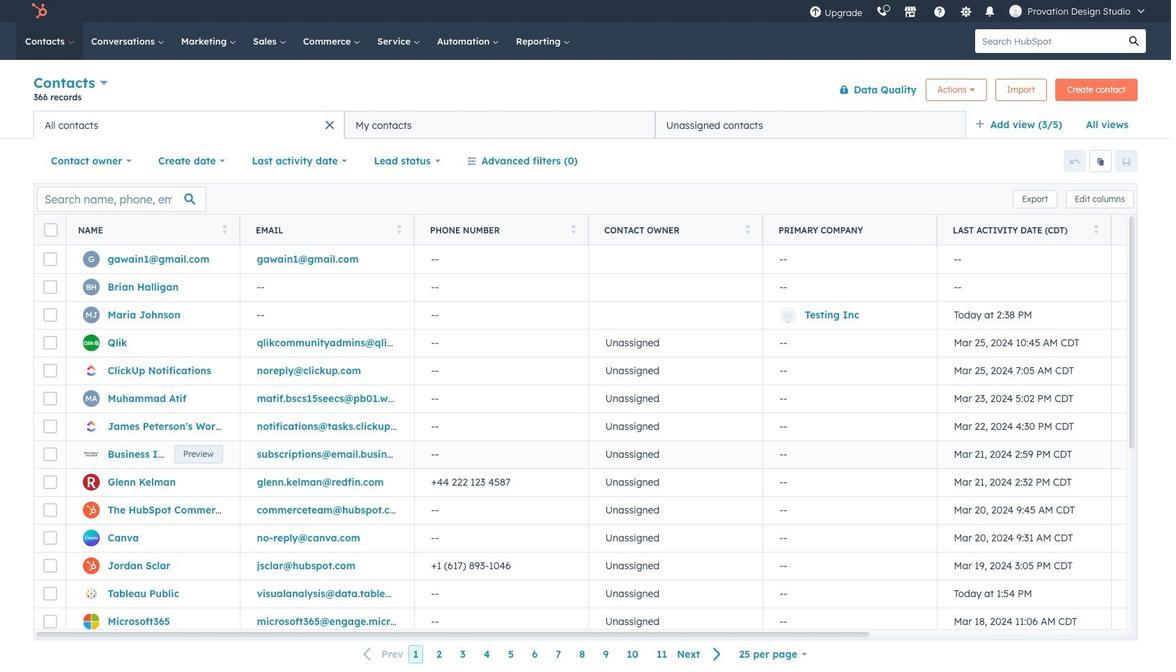 Task type: locate. For each thing, give the bounding box(es) containing it.
press to sort. element
[[222, 224, 227, 236], [397, 224, 402, 236], [571, 224, 576, 236], [745, 224, 751, 236], [1094, 224, 1099, 236]]

2 press to sort. element from the left
[[397, 224, 402, 236]]

0 horizontal spatial press to sort. image
[[222, 224, 227, 234]]

column header
[[763, 215, 938, 246]]

banner
[[33, 72, 1138, 111]]

1 horizontal spatial press to sort. image
[[1094, 224, 1099, 234]]

james peterson image
[[1010, 5, 1023, 17]]

2 press to sort. image from the left
[[397, 224, 402, 234]]

3 press to sort. image from the left
[[745, 224, 751, 234]]

press to sort. image
[[571, 224, 576, 234], [1094, 224, 1099, 234]]

1 horizontal spatial press to sort. image
[[397, 224, 402, 234]]

Search name, phone, email addresses, or company search field
[[37, 187, 206, 212]]

menu
[[803, 0, 1155, 22]]

0 horizontal spatial press to sort. image
[[571, 224, 576, 234]]

1 press to sort. image from the left
[[571, 224, 576, 234]]

2 horizontal spatial press to sort. image
[[745, 224, 751, 234]]

press to sort. image
[[222, 224, 227, 234], [397, 224, 402, 234], [745, 224, 751, 234]]



Task type: describe. For each thing, give the bounding box(es) containing it.
pagination navigation
[[355, 646, 731, 664]]

3 press to sort. element from the left
[[571, 224, 576, 236]]

2 press to sort. image from the left
[[1094, 224, 1099, 234]]

5 press to sort. element from the left
[[1094, 224, 1099, 236]]

marketplaces image
[[905, 6, 917, 19]]

1 press to sort. element from the left
[[222, 224, 227, 236]]

1 press to sort. image from the left
[[222, 224, 227, 234]]

Search HubSpot search field
[[976, 29, 1123, 53]]

4 press to sort. element from the left
[[745, 224, 751, 236]]



Task type: vqa. For each thing, say whether or not it's contained in the screenshot.
COLUMN HEADER
yes



